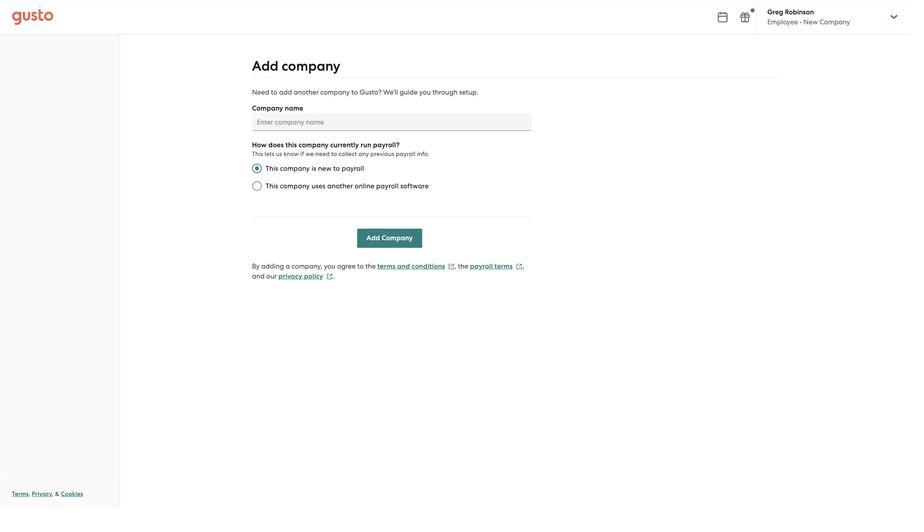 Task type: locate. For each thing, give the bounding box(es) containing it.
0 vertical spatial company
[[820, 18, 851, 26]]

guide
[[400, 88, 418, 96]]

1 horizontal spatial and
[[398, 262, 410, 271]]

payroll right ', the'
[[470, 262, 493, 271]]

this down the lets
[[266, 165, 278, 173]]

another
[[294, 88, 319, 96], [328, 182, 353, 190]]

this company uses another online payroll software
[[266, 182, 429, 190]]

1 vertical spatial add
[[367, 234, 380, 242]]

this
[[252, 151, 263, 158], [266, 165, 278, 173], [266, 182, 278, 190]]

to right need
[[332, 151, 337, 158]]

policy
[[304, 272, 324, 281]]

terms left opens in a new tab icon
[[495, 262, 513, 271]]

need
[[316, 151, 330, 158]]

add inside "add company" button
[[367, 234, 380, 242]]

2 vertical spatial company
[[382, 234, 413, 242]]

,
[[455, 262, 457, 270], [523, 262, 524, 270], [29, 491, 30, 498], [52, 491, 54, 498]]

the left payroll terms
[[458, 262, 469, 270]]

by adding a company, you agree to the
[[252, 262, 376, 270]]

company left gusto? at the left
[[321, 88, 350, 96]]

company left uses
[[280, 182, 310, 190]]

conditions
[[412, 262, 446, 271]]

company down 'know'
[[280, 165, 310, 173]]

company for add company
[[282, 58, 341, 74]]

and
[[398, 262, 410, 271], [252, 272, 265, 280]]

0 vertical spatial and
[[398, 262, 410, 271]]

0 vertical spatial another
[[294, 88, 319, 96]]

to left add
[[271, 88, 278, 96]]

lets
[[265, 151, 275, 158]]

the right agree
[[366, 262, 376, 270]]

this company is new to payroll
[[266, 165, 364, 173]]

0 horizontal spatial terms
[[378, 262, 396, 271]]

1 horizontal spatial another
[[328, 182, 353, 190]]

•
[[801, 18, 803, 26]]

company right "new"
[[820, 18, 851, 26]]

add up need
[[252, 58, 279, 74]]

add
[[279, 88, 292, 96]]

this inside how does this company currently run payroll? this lets us know if we need to collect any previous payroll info.
[[252, 151, 263, 158]]

, left &
[[52, 491, 54, 498]]

1 vertical spatial company
[[252, 104, 283, 113]]

company
[[820, 18, 851, 26], [252, 104, 283, 113], [382, 234, 413, 242]]

a
[[286, 262, 290, 270]]

company up we
[[299, 141, 329, 149]]

1 vertical spatial another
[[328, 182, 353, 190]]

another right uses
[[328, 182, 353, 190]]

need to add another company to gusto? we'll guide you through setup.
[[252, 88, 479, 96]]

and for our
[[252, 272, 265, 280]]

2 vertical spatial this
[[266, 182, 278, 190]]

, and our
[[252, 262, 524, 280]]

through
[[433, 88, 458, 96]]

0 vertical spatial this
[[252, 151, 263, 158]]

company inside how does this company currently run payroll? this lets us know if we need to collect any previous payroll info.
[[299, 141, 329, 149]]

another up the name
[[294, 88, 319, 96]]

0 vertical spatial add
[[252, 58, 279, 74]]

privacy link
[[32, 491, 52, 498]]

terms down "add company" button
[[378, 262, 396, 271]]

1 horizontal spatial company
[[382, 234, 413, 242]]

privacy
[[279, 272, 303, 281]]

company inside greg robinson employee • new company
[[820, 18, 851, 26]]

opens in a new tab image inside terms and conditions link
[[449, 264, 455, 270]]

1 vertical spatial this
[[266, 165, 278, 173]]

1 horizontal spatial the
[[458, 262, 469, 270]]

opens in a new tab image
[[449, 264, 455, 270], [327, 273, 333, 280]]

the
[[366, 262, 376, 270], [458, 262, 469, 270]]

opens in a new tab image right conditions
[[449, 264, 455, 270]]

payroll terms link
[[470, 262, 523, 271]]

This company uses another online payroll software radio
[[248, 177, 266, 195]]

name
[[285, 104, 304, 113]]

privacy policy link
[[279, 272, 333, 281]]

add
[[252, 58, 279, 74], [367, 234, 380, 242]]

payroll left info.
[[396, 151, 416, 158]]

company up the terms and conditions
[[382, 234, 413, 242]]

0 horizontal spatial opens in a new tab image
[[327, 273, 333, 280]]

0 vertical spatial opens in a new tab image
[[449, 264, 455, 270]]

this down how on the left top of page
[[252, 151, 263, 158]]

0 horizontal spatial add
[[252, 58, 279, 74]]

and left conditions
[[398, 262, 410, 271]]

company
[[282, 58, 341, 74], [321, 88, 350, 96], [299, 141, 329, 149], [280, 165, 310, 173], [280, 182, 310, 190]]

1 vertical spatial and
[[252, 272, 265, 280]]

add for add company
[[252, 58, 279, 74]]

currently
[[331, 141, 359, 149]]

terms and conditions
[[378, 262, 446, 271]]

company down need
[[252, 104, 283, 113]]

you up the .
[[324, 262, 336, 270]]

we'll
[[384, 88, 398, 96]]

add up , and our on the bottom
[[367, 234, 380, 242]]

new
[[804, 18, 819, 26]]

greg robinson employee • new company
[[768, 8, 851, 26]]

1 vertical spatial you
[[324, 262, 336, 270]]

0 horizontal spatial the
[[366, 262, 376, 270]]

0 horizontal spatial another
[[294, 88, 319, 96]]

terms
[[378, 262, 396, 271], [495, 262, 513, 271]]

you
[[420, 88, 431, 96], [324, 262, 336, 270]]

us
[[276, 151, 282, 158]]

1 the from the left
[[366, 262, 376, 270]]

to left gusto? at the left
[[352, 88, 358, 96]]

company up add
[[282, 58, 341, 74]]

gusto?
[[360, 88, 382, 96]]

another for company
[[294, 88, 319, 96]]

home image
[[12, 9, 54, 25]]

opens in a new tab image inside privacy policy link
[[327, 273, 333, 280]]

our
[[267, 272, 277, 280]]

1 vertical spatial opens in a new tab image
[[327, 273, 333, 280]]

opens in a new tab image right the "policy" at the left
[[327, 273, 333, 280]]

to inside how does this company currently run payroll? this lets us know if we need to collect any previous payroll info.
[[332, 151, 337, 158]]

payroll
[[396, 151, 416, 158], [342, 165, 364, 173], [377, 182, 399, 190], [470, 262, 493, 271]]

terms and conditions link
[[378, 262, 455, 271]]

, right payroll terms
[[523, 262, 524, 270]]

and inside , and our
[[252, 272, 265, 280]]

cookies
[[61, 491, 83, 498]]

1 horizontal spatial terms
[[495, 262, 513, 271]]

1 horizontal spatial opens in a new tab image
[[449, 264, 455, 270]]

this down this company is new to payroll option
[[266, 182, 278, 190]]

this for this company uses another online payroll software
[[266, 182, 278, 190]]

0 vertical spatial you
[[420, 88, 431, 96]]

add company button
[[357, 229, 423, 248]]

1 horizontal spatial you
[[420, 88, 431, 96]]

cookies button
[[61, 490, 83, 499]]

payroll?
[[374, 141, 400, 149]]

know
[[284, 151, 299, 158]]

1 horizontal spatial add
[[367, 234, 380, 242]]

you right guide
[[420, 88, 431, 96]]

opens in a new tab image for privacy policy
[[327, 273, 333, 280]]

2 horizontal spatial company
[[820, 18, 851, 26]]

online
[[355, 182, 375, 190]]

and down the by
[[252, 272, 265, 280]]

0 horizontal spatial and
[[252, 272, 265, 280]]

to
[[271, 88, 278, 96], [352, 88, 358, 96], [332, 151, 337, 158], [334, 165, 340, 173], [358, 262, 364, 270]]

collect
[[339, 151, 357, 158]]



Task type: vqa. For each thing, say whether or not it's contained in the screenshot.
'payroll terms'
yes



Task type: describe. For each thing, give the bounding box(es) containing it.
any
[[359, 151, 369, 158]]

gusto navigation element
[[0, 34, 119, 66]]

this for this company is new to payroll
[[266, 165, 278, 173]]

privacy
[[32, 491, 52, 498]]

2 terms from the left
[[495, 262, 513, 271]]

info.
[[418, 151, 430, 158]]

by
[[252, 262, 260, 270]]

terms , privacy , & cookies
[[12, 491, 83, 498]]

0 horizontal spatial company
[[252, 104, 283, 113]]

.
[[333, 272, 335, 280]]

This company is new to payroll radio
[[248, 160, 266, 177]]

does
[[269, 141, 284, 149]]

this
[[286, 141, 297, 149]]

to right agree
[[358, 262, 364, 270]]

payroll inside how does this company currently run payroll? this lets us know if we need to collect any previous payroll info.
[[396, 151, 416, 158]]

company for this company is new to payroll
[[280, 165, 310, 173]]

add company
[[252, 58, 341, 74]]

company for this company uses another online payroll software
[[280, 182, 310, 190]]

Company name field
[[252, 113, 532, 131]]

0 horizontal spatial you
[[324, 262, 336, 270]]

new
[[318, 165, 332, 173]]

terms
[[12, 491, 29, 498]]

opens in a new tab image for terms and conditions
[[449, 264, 455, 270]]

, left privacy link
[[29, 491, 30, 498]]

setup.
[[460, 88, 479, 96]]

payroll terms
[[470, 262, 513, 271]]

agree
[[337, 262, 356, 270]]

company name
[[252, 104, 304, 113]]

and for conditions
[[398, 262, 410, 271]]

add company
[[367, 234, 413, 242]]

&
[[55, 491, 60, 498]]

, inside , and our
[[523, 262, 524, 270]]

privacy policy
[[279, 272, 324, 281]]

payroll right online
[[377, 182, 399, 190]]

is
[[312, 165, 317, 173]]

, right conditions
[[455, 262, 457, 270]]

, the
[[455, 262, 469, 270]]

employee
[[768, 18, 799, 26]]

need
[[252, 88, 270, 96]]

uses
[[312, 182, 326, 190]]

previous
[[371, 151, 395, 158]]

to right new
[[334, 165, 340, 173]]

add for add company
[[367, 234, 380, 242]]

company,
[[292, 262, 323, 270]]

opens in a new tab image
[[516, 264, 523, 270]]

payroll down collect
[[342, 165, 364, 173]]

software
[[401, 182, 429, 190]]

if
[[301, 151, 304, 158]]

how
[[252, 141, 267, 149]]

1 terms from the left
[[378, 262, 396, 271]]

2 the from the left
[[458, 262, 469, 270]]

we
[[306, 151, 314, 158]]

adding
[[262, 262, 284, 270]]

run
[[361, 141, 372, 149]]

company inside "add company" button
[[382, 234, 413, 242]]

robinson
[[786, 8, 815, 16]]

greg
[[768, 8, 784, 16]]

terms link
[[12, 491, 29, 498]]

another for online
[[328, 182, 353, 190]]

how does this company currently run payroll? this lets us know if we need to collect any previous payroll info.
[[252, 141, 430, 158]]



